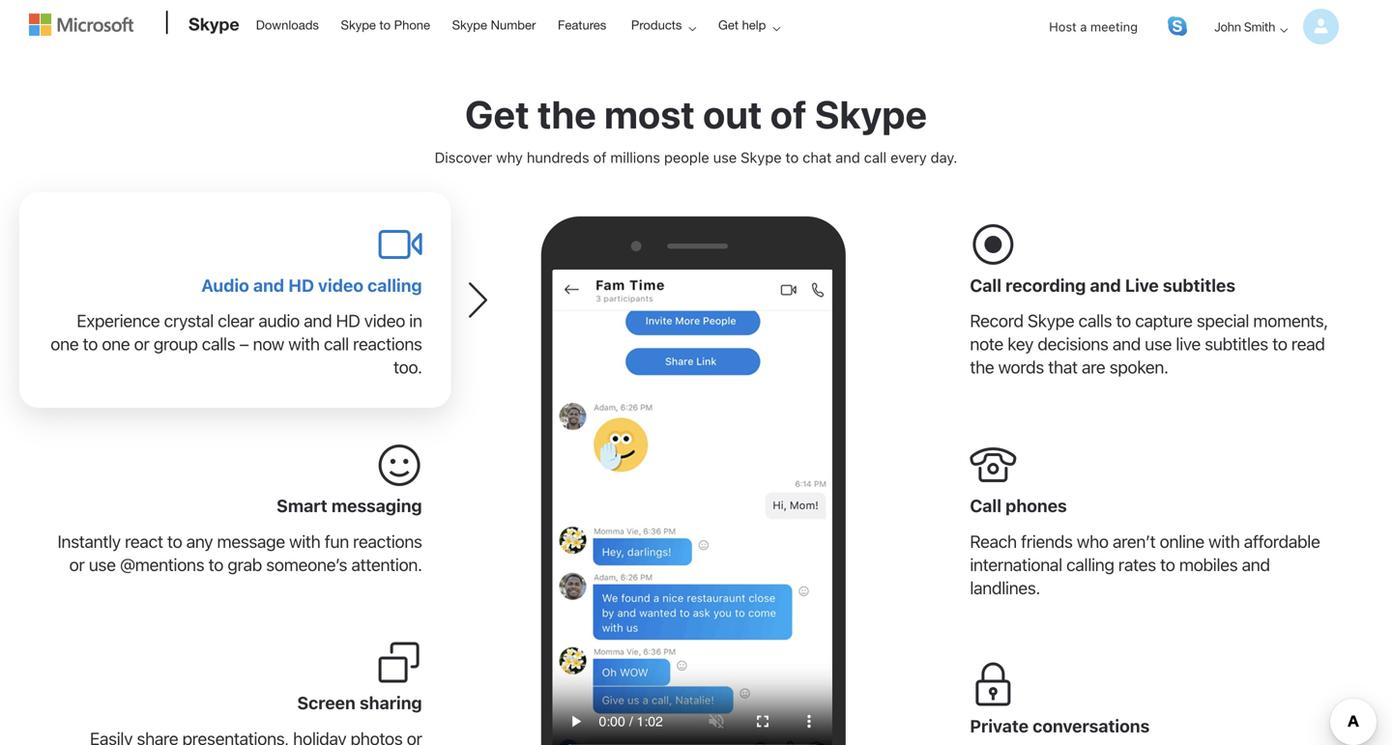 Task type: describe. For each thing, give the bounding box(es) containing it.
john smith link
[[1200, 2, 1340, 52]]

john smith
[[1215, 19, 1276, 34]]

call phones
[[971, 496, 1068, 517]]

1 horizontal spatial of
[[771, 91, 807, 137]]

words
[[999, 357, 1045, 378]]

read
[[1292, 334, 1326, 355]]

attention.
[[352, 555, 422, 575]]

1 one from the left
[[51, 334, 79, 355]]

recording
[[1006, 275, 1087, 296]]

audio
[[259, 311, 300, 331]]

screen sharing
[[297, 693, 422, 714]]

that
[[1049, 357, 1078, 378]]

special
[[1197, 311, 1250, 331]]

use inside instantly react to any message with fun reactions or use @mentions to grab someone's attention.
[[89, 555, 116, 575]]

john
[[1215, 19, 1242, 34]]

host a meeting
[[1050, 19, 1139, 34]]

1 vertical spatial of
[[594, 149, 607, 166]]

to down moments,
[[1273, 334, 1288, 355]]

skype to phone
[[341, 17, 430, 32]]

avatar image
[[1304, 9, 1340, 44]]

downloads
[[256, 17, 319, 32]]

to left any
[[167, 531, 182, 552]]

discover
[[435, 149, 493, 166]]

skype to phone link
[[332, 1, 439, 47]]

messaging
[[332, 496, 422, 517]]

skype down out
[[741, 149, 782, 166]]

get the most out of skype
[[465, 91, 928, 137]]

phones
[[1006, 496, 1068, 517]]

live
[[1177, 334, 1201, 355]]


[[971, 222, 1017, 268]]

with inside 'experience crystal clear audio and hd video in one to one or group calls – now with call reactions too.'
[[289, 334, 320, 355]]

number
[[491, 17, 536, 32]]

and right chat
[[836, 149, 861, 166]]

reactions inside 'experience crystal clear audio and hd video in one to one or group calls – now with call reactions too.'
[[353, 334, 422, 355]]

most
[[605, 91, 695, 137]]

conversations
[[1033, 717, 1150, 737]]

fun
[[325, 531, 349, 552]]


[[971, 663, 1017, 709]]

 private conversations
[[971, 663, 1150, 737]]

features
[[558, 17, 607, 32]]

who
[[1078, 531, 1109, 552]]

to left chat
[[786, 149, 799, 166]]

any
[[186, 531, 213, 552]]

record skype calls to capture special moments, note key decisions and use live subtitles to read the words that are spoken.
[[971, 311, 1329, 378]]

friends
[[1022, 531, 1073, 552]]

0 vertical spatial the
[[538, 91, 597, 137]]

microsoft image
[[29, 14, 133, 36]]

0 vertical spatial use
[[714, 149, 737, 166]]

spoken.
[[1110, 357, 1169, 378]]

note
[[971, 334, 1004, 355]]

2 one from the left
[[102, 334, 130, 355]]

meeting
[[1091, 19, 1139, 34]]


[[971, 442, 1017, 489]]

get for get the most out of skype
[[465, 91, 530, 137]]

phone
[[394, 17, 430, 32]]

video inside 'experience crystal clear audio and hd video in one to one or group calls – now with call reactions too.'
[[364, 311, 405, 331]]

experience crystal clear audio and hd video in one to one or group calls – now with call reactions too.
[[51, 311, 422, 378]]

call for 
[[971, 496, 1002, 517]]

record
[[971, 311, 1024, 331]]

smart messaging
[[277, 496, 422, 517]]

millions
[[611, 149, 661, 166]]

crystal
[[164, 311, 214, 331]]

calls inside 'experience crystal clear audio and hd video in one to one or group calls – now with call reactions too.'
[[202, 334, 235, 355]]

a
[[1081, 19, 1088, 34]]

mobiles
[[1180, 555, 1239, 575]]

someone's
[[266, 555, 347, 575]]

discover why hundreds of millions people use skype to chat and call every day.
[[435, 149, 958, 166]]

audio and hd video calling
[[201, 275, 422, 296]]

day.
[[931, 149, 958, 166]]

the inside record skype calls to capture special moments, note key decisions and use live subtitles to read the words that are spoken.
[[971, 357, 995, 378]]

skype inside 'link'
[[341, 17, 376, 32]]

instantly
[[57, 531, 121, 552]]

reactions inside instantly react to any message with fun reactions or use @mentions to grab someone's attention.
[[353, 531, 422, 552]]

features link
[[549, 1, 615, 47]]

menu bar containing host a meeting
[[29, 2, 1364, 102]]

get help
[[719, 17, 767, 32]]

get for get help
[[719, 17, 739, 32]]

0 vertical spatial video
[[318, 275, 364, 296]]

0 vertical spatial calling
[[368, 275, 422, 296]]

calls inside record skype calls to capture special moments, note key decisions and use live subtitles to read the words that are spoken.
[[1079, 311, 1113, 331]]

audio
[[201, 275, 249, 296]]

call recording and live subtitles
[[971, 275, 1236, 296]]

get help button
[[706, 1, 796, 49]]

with for 
[[289, 531, 321, 552]]

people
[[665, 149, 710, 166]]

experience
[[77, 311, 160, 331]]

or inside 'experience crystal clear audio and hd video in one to one or group calls – now with call reactions too.'
[[134, 334, 149, 355]]

instantly react to any message with fun reactions or use @mentions to grab someone's attention.
[[57, 531, 422, 575]]

aren't
[[1113, 531, 1156, 552]]

products
[[632, 17, 682, 32]]

chat
[[803, 149, 832, 166]]

every
[[891, 149, 927, 166]]

international
[[971, 555, 1063, 575]]



Task type: locate. For each thing, give the bounding box(es) containing it.
calls
[[1079, 311, 1113, 331], [202, 334, 235, 355]]

0 horizontal spatial get
[[465, 91, 530, 137]]

help
[[742, 17, 767, 32]]

use down capture
[[1146, 334, 1173, 355]]

hundreds
[[527, 149, 590, 166]]

are
[[1082, 357, 1106, 378]]

1 horizontal spatial call
[[865, 149, 887, 166]]

calling
[[368, 275, 422, 296], [1067, 555, 1115, 575]]

0 horizontal spatial call
[[324, 334, 349, 355]]

0 vertical spatial call
[[971, 275, 1002, 296]]

host
[[1050, 19, 1077, 34]]

with down audio
[[289, 334, 320, 355]]

1 horizontal spatial hd
[[336, 311, 360, 331]]

call for 
[[971, 275, 1002, 296]]

call
[[865, 149, 887, 166], [324, 334, 349, 355]]

subtitles up special
[[1164, 275, 1236, 296]]

hd inside 'experience crystal clear audio and hd video in one to one or group calls – now with call reactions too.'
[[336, 311, 360, 331]]

with inside reach friends who aren't online with affordable international calling rates to mobiles and landlines.
[[1209, 531, 1241, 552]]

1 vertical spatial subtitles
[[1206, 334, 1269, 355]]

with inside instantly react to any message with fun reactions or use @mentions to grab someone's attention.
[[289, 531, 321, 552]]

1 vertical spatial call
[[324, 334, 349, 355]]

or down instantly at the left bottom of page
[[69, 555, 85, 575]]

0 horizontal spatial use
[[89, 555, 116, 575]]

0 vertical spatial subtitles
[[1164, 275, 1236, 296]]

and
[[836, 149, 861, 166], [253, 275, 285, 296], [1091, 275, 1122, 296], [304, 311, 332, 331], [1113, 334, 1141, 355], [1243, 555, 1271, 575]]

2 horizontal spatial use
[[1146, 334, 1173, 355]]

group
[[154, 334, 198, 355]]

menu bar
[[29, 2, 1364, 102]]

1 vertical spatial calls
[[202, 334, 235, 355]]

call up "record"
[[971, 275, 1002, 296]]

1 vertical spatial hd
[[336, 311, 360, 331]]

reach friends who aren't online with affordable international calling rates to mobiles and landlines.
[[971, 531, 1321, 599]]

1 vertical spatial reactions
[[353, 531, 422, 552]]

0 vertical spatial calls
[[1079, 311, 1113, 331]]

or down experience
[[134, 334, 149, 355]]

video showcase of features available on skype. skype provides you with audio and hd video calling, smart messaging, screen sharing, call recording and live subtitles, call to phones and on top of all we're keeping your conversations private. element
[[553, 270, 833, 746]]

and inside reach friends who aren't online with affordable international calling rates to mobiles and landlines.
[[1243, 555, 1271, 575]]

skype inside record skype calls to capture special moments, note key decisions and use live subtitles to read the words that are spoken.
[[1028, 311, 1075, 331]]

arrow down image
[[1273, 18, 1296, 42]]

calling down who
[[1067, 555, 1115, 575]]

and inside 'experience crystal clear audio and hd video in one to one or group calls – now with call reactions too.'
[[304, 311, 332, 331]]

the up hundreds
[[538, 91, 597, 137]]

0 horizontal spatial or
[[69, 555, 85, 575]]

1 horizontal spatial calls
[[1079, 311, 1113, 331]]

smart
[[277, 496, 328, 517]]

and up spoken.
[[1113, 334, 1141, 355]]

1 vertical spatial use
[[1146, 334, 1173, 355]]


[[376, 222, 422, 268]]

reactions up attention.
[[353, 531, 422, 552]]

calls up decisions
[[1079, 311, 1113, 331]]

0 horizontal spatial hd
[[289, 275, 314, 296]]

skype link
[[179, 1, 245, 53]]


[[376, 442, 422, 489]]

and up audio
[[253, 275, 285, 296]]

with for 
[[1209, 531, 1241, 552]]

clear
[[218, 311, 254, 331]]

out
[[703, 91, 763, 137]]

downloads link
[[247, 1, 328, 47]]

subtitles down special
[[1206, 334, 1269, 355]]

now
[[253, 334, 284, 355]]

key
[[1008, 334, 1034, 355]]

1 vertical spatial call
[[971, 496, 1002, 517]]

or inside instantly react to any message with fun reactions or use @mentions to grab someone's attention.
[[69, 555, 85, 575]]

0 vertical spatial get
[[719, 17, 739, 32]]

get inside dropdown button
[[719, 17, 739, 32]]

smith
[[1245, 19, 1276, 34]]

with up "someone's"
[[289, 531, 321, 552]]

host a meeting link
[[1034, 2, 1154, 52]]

2 reactions from the top
[[353, 531, 422, 552]]

calls left –
[[202, 334, 235, 355]]

products button
[[619, 1, 712, 49]]

0 horizontal spatial calls
[[202, 334, 235, 355]]

skype up decisions
[[1028, 311, 1075, 331]]

hd down "audio and hd video calling"
[[336, 311, 360, 331]]

screen
[[297, 693, 356, 714]]

use down instantly at the left bottom of page
[[89, 555, 116, 575]]

skype up every
[[815, 91, 928, 137]]

live
[[1126, 275, 1160, 296]]

and inside record skype calls to capture special moments, note key decisions and use live subtitles to read the words that are spoken.
[[1113, 334, 1141, 355]]

grab
[[228, 555, 262, 575]]

1 horizontal spatial or
[[134, 334, 149, 355]]

skype left downloads link
[[189, 14, 240, 34]]

0 vertical spatial call
[[865, 149, 887, 166]]

skype left "number"
[[452, 17, 488, 32]]

in
[[409, 311, 422, 331]]

skype
[[189, 14, 240, 34], [341, 17, 376, 32], [452, 17, 488, 32], [815, 91, 928, 137], [741, 149, 782, 166], [1028, 311, 1075, 331]]

get left the help
[[719, 17, 739, 32]]

get up 'why'
[[465, 91, 530, 137]]

0 vertical spatial reactions
[[353, 334, 422, 355]]

1 horizontal spatial one
[[102, 334, 130, 355]]

1 horizontal spatial the
[[971, 357, 995, 378]]

0 horizontal spatial calling
[[368, 275, 422, 296]]

decisions
[[1038, 334, 1109, 355]]

video
[[318, 275, 364, 296], [364, 311, 405, 331]]

1 vertical spatial get
[[465, 91, 530, 137]]

2 vertical spatial use
[[89, 555, 116, 575]]

use
[[714, 149, 737, 166], [1146, 334, 1173, 355], [89, 555, 116, 575]]

–
[[240, 334, 249, 355]]

call down "audio and hd video calling"
[[324, 334, 349, 355]]

call left every
[[865, 149, 887, 166]]

use right people
[[714, 149, 737, 166]]

1 reactions from the top
[[353, 334, 422, 355]]

and down "audio and hd video calling"
[[304, 311, 332, 331]]

1 vertical spatial video
[[364, 311, 405, 331]]

to down experience
[[83, 334, 98, 355]]

call
[[971, 275, 1002, 296], [971, 496, 1002, 517]]

to down any
[[209, 555, 224, 575]]

1 horizontal spatial use
[[714, 149, 737, 166]]

calling down the 
[[368, 275, 422, 296]]

of up chat
[[771, 91, 807, 137]]

to left phone
[[380, 17, 391, 32]]

the
[[538, 91, 597, 137], [971, 357, 995, 378]]

to down live
[[1117, 311, 1132, 331]]

0 horizontal spatial the
[[538, 91, 597, 137]]

the down note
[[971, 357, 995, 378]]

skype left phone
[[341, 17, 376, 32]]

1 vertical spatial the
[[971, 357, 995, 378]]

and left live
[[1091, 275, 1122, 296]]

message
[[217, 531, 285, 552]]

2 call from the top
[[971, 496, 1002, 517]]

hd up audio
[[289, 275, 314, 296]]

to inside 'experience crystal clear audio and hd video in one to one or group calls – now with call reactions too.'
[[83, 334, 98, 355]]

subtitles
[[1164, 275, 1236, 296], [1206, 334, 1269, 355]]

1 vertical spatial or
[[69, 555, 85, 575]]

to inside reach friends who aren't online with affordable international calling rates to mobiles and landlines.
[[1161, 555, 1176, 575]]

of
[[771, 91, 807, 137], [594, 149, 607, 166]]

and down affordable
[[1243, 555, 1271, 575]]

too.
[[394, 357, 422, 378]]

1 horizontal spatial calling
[[1067, 555, 1115, 575]]

@mentions
[[120, 555, 204, 575]]

sharing
[[360, 693, 422, 714]]

landlines.
[[971, 578, 1041, 599]]

to inside 'link'
[[380, 17, 391, 32]]

with up the mobiles
[[1209, 531, 1241, 552]]

call inside 'experience crystal clear audio and hd video in one to one or group calls – now with call reactions too.'
[[324, 334, 349, 355]]


[[376, 640, 422, 686]]

get
[[719, 17, 739, 32], [465, 91, 530, 137]]

capture
[[1136, 311, 1193, 331]]

0 vertical spatial or
[[134, 334, 149, 355]]

affordable
[[1245, 531, 1321, 552]]

0 vertical spatial hd
[[289, 275, 314, 296]]

0 horizontal spatial one
[[51, 334, 79, 355]]

why
[[496, 149, 523, 166]]

moments,
[[1254, 311, 1329, 331]]

0 horizontal spatial of
[[594, 149, 607, 166]]

1 horizontal spatial get
[[719, 17, 739, 32]]

reach
[[971, 531, 1017, 552]]

call up reach
[[971, 496, 1002, 517]]

or
[[134, 334, 149, 355], [69, 555, 85, 575]]

skype number
[[452, 17, 536, 32]]

1 horizontal spatial video
[[364, 311, 405, 331]]

subtitles inside record skype calls to capture special moments, note key decisions and use live subtitles to read the words that are spoken.
[[1206, 334, 1269, 355]]

0 horizontal spatial video
[[318, 275, 364, 296]]

1 call from the top
[[971, 275, 1002, 296]]

to down online
[[1161, 555, 1176, 575]]

reactions up too.
[[353, 334, 422, 355]]

reactions
[[353, 334, 422, 355], [353, 531, 422, 552]]

rates
[[1119, 555, 1157, 575]]

private
[[971, 717, 1029, 737]]

 link
[[1169, 16, 1188, 36]]

react
[[125, 531, 163, 552]]

use inside record skype calls to capture special moments, note key decisions and use live subtitles to read the words that are spoken.
[[1146, 334, 1173, 355]]

1 vertical spatial calling
[[1067, 555, 1115, 575]]

of left millions
[[594, 149, 607, 166]]

calling inside reach friends who aren't online with affordable international calling rates to mobiles and landlines.
[[1067, 555, 1115, 575]]

0 vertical spatial of
[[771, 91, 807, 137]]

hd
[[289, 275, 314, 296], [336, 311, 360, 331]]



Task type: vqa. For each thing, say whether or not it's contained in the screenshot.
hd
yes



